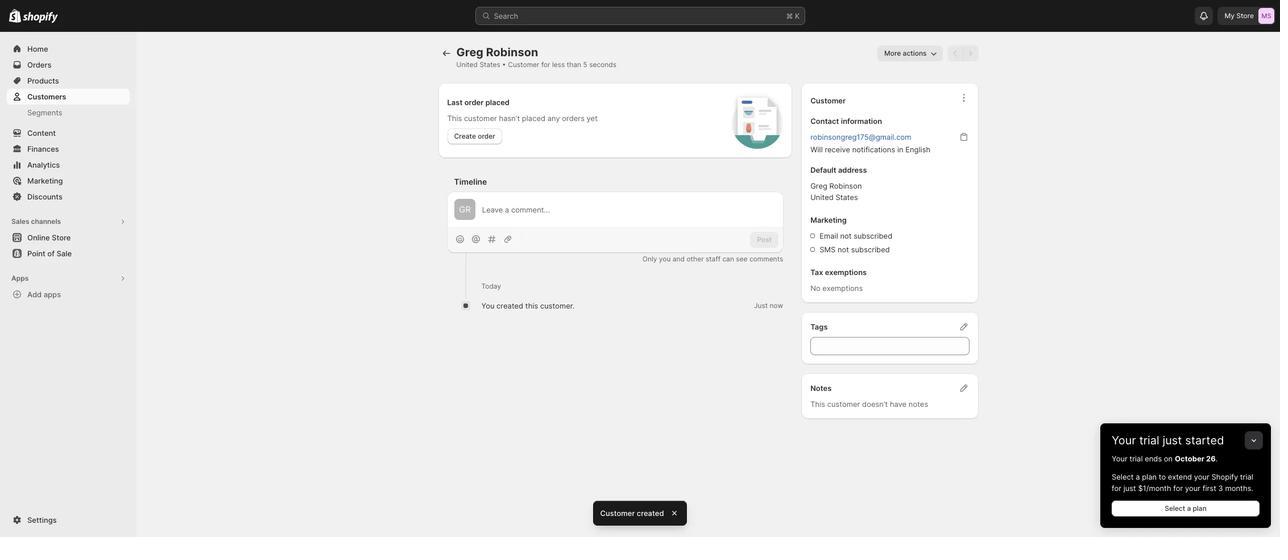 Task type: vqa. For each thing, say whether or not it's contained in the screenshot.
"Content" link
yes



Task type: locate. For each thing, give the bounding box(es) containing it.
select a plan
[[1165, 504, 1207, 513]]

this down last at top left
[[447, 114, 462, 123]]

just
[[1163, 434, 1182, 448], [1124, 484, 1136, 493]]

0 horizontal spatial for
[[541, 60, 550, 69]]

just inside select a plan to extend your shopify trial for just $1/month for your first 3 months.
[[1124, 484, 1136, 493]]

united left •
[[456, 60, 478, 69]]

store for online store
[[52, 233, 71, 242]]

any
[[548, 114, 560, 123]]

1 vertical spatial marketing
[[811, 216, 847, 225]]

5
[[583, 60, 587, 69]]

plan inside select a plan to extend your shopify trial for just $1/month for your first 3 months.
[[1142, 473, 1157, 482]]

my
[[1225, 11, 1235, 20]]

settings
[[27, 516, 57, 525]]

customer down notes
[[827, 400, 860, 409]]

united for greg robinson united states • customer for less than 5 seconds
[[456, 60, 478, 69]]

search
[[494, 11, 518, 20]]

0 horizontal spatial greg
[[456, 45, 483, 59]]

trial for just
[[1139, 434, 1160, 448]]

exemptions
[[825, 268, 867, 277], [823, 284, 863, 293]]

create order button
[[447, 129, 502, 144]]

exemptions down tax exemptions
[[823, 284, 863, 293]]

sale
[[57, 249, 72, 258]]

1 horizontal spatial customer
[[600, 509, 635, 518]]

your up first
[[1194, 473, 1210, 482]]

Leave a comment... text field
[[482, 204, 776, 215]]

for left "$1/month"
[[1112, 484, 1121, 493]]

1 vertical spatial customer
[[827, 400, 860, 409]]

0 vertical spatial trial
[[1139, 434, 1160, 448]]

0 horizontal spatial created
[[497, 302, 523, 311]]

0 horizontal spatial customer
[[508, 60, 539, 69]]

select down select a plan to extend your shopify trial for just $1/month for your first 3 months.
[[1165, 504, 1185, 513]]

2 vertical spatial customer
[[600, 509, 635, 518]]

robinson inside greg robinson united states • customer for less than 5 seconds
[[486, 45, 538, 59]]

greg robinson united states • customer for less than 5 seconds
[[456, 45, 616, 69]]

not for email
[[840, 231, 852, 241]]

just up on
[[1163, 434, 1182, 448]]

0 horizontal spatial a
[[1136, 473, 1140, 482]]

1 your from the top
[[1112, 434, 1136, 448]]

1 vertical spatial not
[[838, 245, 849, 254]]

0 vertical spatial not
[[840, 231, 852, 241]]

1 horizontal spatial just
[[1163, 434, 1182, 448]]

subscribed up sms not subscribed
[[854, 231, 892, 241]]

point of sale link
[[7, 246, 130, 262]]

1 horizontal spatial store
[[1237, 11, 1254, 20]]

0 vertical spatial a
[[1136, 473, 1140, 482]]

actions
[[903, 49, 927, 57]]

your up your trial ends on october 26 .
[[1112, 434, 1136, 448]]

store inside button
[[52, 233, 71, 242]]

your
[[1112, 434, 1136, 448], [1112, 454, 1128, 463]]

1 horizontal spatial marketing
[[811, 216, 847, 225]]

1 vertical spatial subscribed
[[851, 245, 890, 254]]

just now
[[754, 302, 783, 310]]

robinson up •
[[486, 45, 538, 59]]

marketing up discounts
[[27, 176, 63, 185]]

1 vertical spatial customer
[[811, 96, 846, 105]]

•
[[502, 60, 506, 69]]

sales channels
[[11, 217, 61, 226]]

analytics
[[27, 160, 60, 169]]

1 vertical spatial united
[[811, 193, 834, 202]]

0 vertical spatial order
[[464, 98, 484, 107]]

information
[[841, 117, 882, 126]]

not up sms not subscribed
[[840, 231, 852, 241]]

just inside dropdown button
[[1163, 434, 1182, 448]]

1 horizontal spatial states
[[836, 193, 858, 202]]

1 vertical spatial trial
[[1130, 454, 1143, 463]]

robinson down default address
[[830, 181, 862, 191]]

customer
[[508, 60, 539, 69], [811, 96, 846, 105], [600, 509, 635, 518]]

created for you
[[497, 302, 523, 311]]

tax
[[811, 268, 823, 277]]

next image
[[965, 48, 976, 59]]

0 vertical spatial just
[[1163, 434, 1182, 448]]

0 horizontal spatial select
[[1112, 473, 1134, 482]]

point of sale button
[[0, 246, 136, 262]]

just
[[754, 302, 768, 310]]

store
[[1237, 11, 1254, 20], [52, 233, 71, 242]]

0 horizontal spatial store
[[52, 233, 71, 242]]

this
[[447, 114, 462, 123], [811, 400, 825, 409]]

address
[[838, 165, 867, 175]]

0 horizontal spatial states
[[480, 60, 500, 69]]

select a plan link
[[1112, 501, 1260, 517]]

0 horizontal spatial robinson
[[486, 45, 538, 59]]

comments
[[750, 255, 783, 263]]

tags
[[811, 322, 828, 332]]

customer for customer created
[[600, 509, 635, 518]]

1 horizontal spatial greg
[[811, 181, 827, 191]]

in
[[897, 145, 903, 154]]

1 vertical spatial created
[[637, 509, 664, 518]]

a for select a plan
[[1187, 504, 1191, 513]]

last order placed
[[447, 98, 510, 107]]

united inside greg robinson united states • customer for less than 5 seconds
[[456, 60, 478, 69]]

finances
[[27, 144, 59, 154]]

plan up "$1/month"
[[1142, 473, 1157, 482]]

1 horizontal spatial customer
[[827, 400, 860, 409]]

orders
[[562, 114, 585, 123]]

1 vertical spatial exemptions
[[823, 284, 863, 293]]

1 horizontal spatial created
[[637, 509, 664, 518]]

states down address
[[836, 193, 858, 202]]

1 horizontal spatial select
[[1165, 504, 1185, 513]]

not
[[840, 231, 852, 241], [838, 245, 849, 254]]

your for your trial ends on october 26 .
[[1112, 454, 1128, 463]]

1 vertical spatial order
[[478, 132, 495, 140]]

post
[[757, 235, 772, 244]]

select inside select a plan to extend your shopify trial for just $1/month for your first 3 months.
[[1112, 473, 1134, 482]]

states inside greg robinson united states • customer for less than 5 seconds
[[480, 60, 500, 69]]

0 vertical spatial exemptions
[[825, 268, 867, 277]]

customer for hasn't
[[464, 114, 497, 123]]

0 horizontal spatial plan
[[1142, 473, 1157, 482]]

greg down default
[[811, 181, 827, 191]]

0 vertical spatial subscribed
[[854, 231, 892, 241]]

for
[[541, 60, 550, 69], [1112, 484, 1121, 493], [1173, 484, 1183, 493]]

2 vertical spatial trial
[[1240, 473, 1253, 482]]

your left the 'ends'
[[1112, 454, 1128, 463]]

trial
[[1139, 434, 1160, 448], [1130, 454, 1143, 463], [1240, 473, 1253, 482]]

k
[[795, 11, 800, 20]]

analytics link
[[7, 157, 130, 173]]

exemptions up no exemptions at the right
[[825, 268, 867, 277]]

0 horizontal spatial united
[[456, 60, 478, 69]]

this down notes
[[811, 400, 825, 409]]

0 vertical spatial your
[[1194, 473, 1210, 482]]

discounts
[[27, 192, 63, 201]]

not right sms
[[838, 245, 849, 254]]

1 vertical spatial greg
[[811, 181, 827, 191]]

sales
[[11, 217, 29, 226]]

0 horizontal spatial customer
[[464, 114, 497, 123]]

states inside greg robinson united states
[[836, 193, 858, 202]]

greg up last order placed
[[456, 45, 483, 59]]

plan for select a plan
[[1193, 504, 1207, 513]]

months.
[[1225, 484, 1253, 493]]

1 vertical spatial plan
[[1193, 504, 1207, 513]]

1 vertical spatial robinson
[[830, 181, 862, 191]]

trial left the 'ends'
[[1130, 454, 1143, 463]]

0 vertical spatial united
[[456, 60, 478, 69]]

1 vertical spatial states
[[836, 193, 858, 202]]

a up "$1/month"
[[1136, 473, 1140, 482]]

customer created
[[600, 509, 664, 518]]

timeline
[[454, 177, 487, 187]]

1 vertical spatial select
[[1165, 504, 1185, 513]]

1 horizontal spatial united
[[811, 193, 834, 202]]

today
[[481, 282, 501, 291]]

greg inside greg robinson united states • customer for less than 5 seconds
[[456, 45, 483, 59]]

your inside dropdown button
[[1112, 434, 1136, 448]]

store up sale
[[52, 233, 71, 242]]

1 horizontal spatial robinson
[[830, 181, 862, 191]]

apps
[[44, 290, 61, 299]]

subscribed for email not subscribed
[[854, 231, 892, 241]]

1 vertical spatial this
[[811, 400, 825, 409]]

0 vertical spatial greg
[[456, 45, 483, 59]]

0 vertical spatial your
[[1112, 434, 1136, 448]]

states left •
[[480, 60, 500, 69]]

trial up months.
[[1240, 473, 1253, 482]]

greg inside greg robinson united states
[[811, 181, 827, 191]]

seconds
[[589, 60, 616, 69]]

subscribed for sms not subscribed
[[851, 245, 890, 254]]

robinsongreg175@gmail.com button
[[804, 129, 918, 145]]

order right create
[[478, 132, 495, 140]]

create order
[[454, 132, 495, 140]]

add apps
[[27, 290, 61, 299]]

plan
[[1142, 473, 1157, 482], [1193, 504, 1207, 513]]

2 horizontal spatial customer
[[811, 96, 846, 105]]

1 horizontal spatial plan
[[1193, 504, 1207, 513]]

0 vertical spatial store
[[1237, 11, 1254, 20]]

1 vertical spatial a
[[1187, 504, 1191, 513]]

your trial just started
[[1112, 434, 1224, 448]]

customer down last order placed
[[464, 114, 497, 123]]

0 horizontal spatial this
[[447, 114, 462, 123]]

a
[[1136, 473, 1140, 482], [1187, 504, 1191, 513]]

placed left any
[[522, 114, 545, 123]]

post button
[[750, 232, 779, 248]]

will receive notifications in english
[[811, 145, 931, 154]]

to
[[1159, 473, 1166, 482]]

0 vertical spatial customer
[[508, 60, 539, 69]]

marketing up email
[[811, 216, 847, 225]]

your left first
[[1185, 484, 1201, 493]]

home
[[27, 44, 48, 53]]

1 horizontal spatial a
[[1187, 504, 1191, 513]]

1 vertical spatial store
[[52, 233, 71, 242]]

just left "$1/month"
[[1124, 484, 1136, 493]]

a down select a plan to extend your shopify trial for just $1/month for your first 3 months.
[[1187, 504, 1191, 513]]

trial inside dropdown button
[[1139, 434, 1160, 448]]

no
[[811, 284, 820, 293]]

products
[[27, 76, 59, 85]]

2 your from the top
[[1112, 454, 1128, 463]]

0 vertical spatial placed
[[485, 98, 510, 107]]

placed
[[485, 98, 510, 107], [522, 114, 545, 123]]

placed up the hasn't
[[485, 98, 510, 107]]

2 horizontal spatial for
[[1173, 484, 1183, 493]]

robinson inside greg robinson united states
[[830, 181, 862, 191]]

1 horizontal spatial placed
[[522, 114, 545, 123]]

united for greg robinson united states
[[811, 193, 834, 202]]

this
[[525, 302, 538, 311]]

united inside greg robinson united states
[[811, 193, 834, 202]]

subscribed
[[854, 231, 892, 241], [851, 245, 890, 254]]

subscribed down email not subscribed at the right top
[[851, 245, 890, 254]]

finances link
[[7, 141, 130, 157]]

0 vertical spatial robinson
[[486, 45, 538, 59]]

None text field
[[811, 337, 969, 355]]

for left less
[[541, 60, 550, 69]]

for down extend
[[1173, 484, 1183, 493]]

extend
[[1168, 473, 1192, 482]]

1 vertical spatial just
[[1124, 484, 1136, 493]]

shopify image
[[9, 9, 21, 23], [23, 12, 58, 23]]

0 vertical spatial states
[[480, 60, 500, 69]]

store right my at the right
[[1237, 11, 1254, 20]]

a inside select a plan to extend your shopify trial for just $1/month for your first 3 months.
[[1136, 473, 1140, 482]]

3
[[1218, 484, 1223, 493]]

0 horizontal spatial just
[[1124, 484, 1136, 493]]

select left the to
[[1112, 473, 1134, 482]]

plan down first
[[1193, 504, 1207, 513]]

order inside create order button
[[478, 132, 495, 140]]

orders
[[27, 60, 51, 69]]

exemptions for tax exemptions
[[825, 268, 867, 277]]

1 vertical spatial your
[[1185, 484, 1201, 493]]

1 vertical spatial your
[[1112, 454, 1128, 463]]

0 vertical spatial this
[[447, 114, 462, 123]]

a for select a plan to extend your shopify trial for just $1/month for your first 3 months.
[[1136, 473, 1140, 482]]

0 vertical spatial customer
[[464, 114, 497, 123]]

contact information
[[811, 117, 882, 126]]

see
[[736, 255, 748, 263]]

0 vertical spatial marketing
[[27, 176, 63, 185]]

order
[[464, 98, 484, 107], [478, 132, 495, 140]]

trial up the 'ends'
[[1139, 434, 1160, 448]]

united down default
[[811, 193, 834, 202]]

0 vertical spatial select
[[1112, 473, 1134, 482]]

tax exemptions
[[811, 268, 867, 277]]

0 vertical spatial created
[[497, 302, 523, 311]]

trial for ends
[[1130, 454, 1143, 463]]

your trial just started element
[[1100, 453, 1271, 528]]

1 horizontal spatial this
[[811, 400, 825, 409]]

this customer doesn't have notes
[[811, 400, 928, 409]]

0 vertical spatial plan
[[1142, 473, 1157, 482]]

robinson
[[486, 45, 538, 59], [830, 181, 862, 191]]

order right last at top left
[[464, 98, 484, 107]]



Task type: describe. For each thing, give the bounding box(es) containing it.
robinsongreg175@gmail.com
[[811, 133, 911, 142]]

1 horizontal spatial for
[[1112, 484, 1121, 493]]

.
[[1216, 454, 1218, 463]]

your for your trial just started
[[1112, 434, 1136, 448]]

default
[[811, 165, 836, 175]]

shopify
[[1212, 473, 1238, 482]]

my store image
[[1259, 8, 1274, 24]]

last
[[447, 98, 463, 107]]

0 horizontal spatial shopify image
[[9, 9, 21, 23]]

greg for greg robinson united states • customer for less than 5 seconds
[[456, 45, 483, 59]]

orders link
[[7, 57, 130, 73]]

created for customer
[[637, 509, 664, 518]]

create
[[454, 132, 476, 140]]

0 horizontal spatial placed
[[485, 98, 510, 107]]

less
[[552, 60, 565, 69]]

robinson for greg robinson united states
[[830, 181, 862, 191]]

exemptions for no exemptions
[[823, 284, 863, 293]]

previous image
[[949, 48, 961, 59]]

october
[[1175, 454, 1205, 463]]

segments link
[[7, 105, 130, 121]]

you
[[659, 255, 671, 263]]

online store button
[[0, 230, 136, 246]]

order for last
[[464, 98, 484, 107]]

of
[[47, 249, 55, 258]]

english
[[906, 145, 931, 154]]

online
[[27, 233, 50, 242]]

than
[[567, 60, 581, 69]]

⌘
[[786, 11, 793, 20]]

hasn't
[[499, 114, 520, 123]]

first
[[1203, 484, 1216, 493]]

plan for select a plan to extend your shopify trial for just $1/month for your first 3 months.
[[1142, 473, 1157, 482]]

you
[[481, 302, 494, 311]]

$1/month
[[1138, 484, 1171, 493]]

point of sale
[[27, 249, 72, 258]]

more actions
[[884, 49, 927, 57]]

more
[[884, 49, 901, 57]]

sms not subscribed
[[820, 245, 890, 254]]

select for select a plan
[[1165, 504, 1185, 513]]

notes
[[811, 384, 832, 393]]

and
[[673, 255, 685, 263]]

26
[[1206, 454, 1216, 463]]

customer for customer
[[811, 96, 846, 105]]

my store
[[1225, 11, 1254, 20]]

online store link
[[7, 230, 130, 246]]

apps button
[[7, 271, 130, 287]]

segments
[[27, 108, 62, 117]]

settings link
[[7, 512, 130, 528]]

notifications
[[852, 145, 895, 154]]

home link
[[7, 41, 130, 57]]

more actions button
[[878, 45, 943, 61]]

marketing link
[[7, 173, 130, 189]]

customers link
[[7, 89, 130, 105]]

not for sms
[[838, 245, 849, 254]]

have
[[890, 400, 907, 409]]

content link
[[7, 125, 130, 141]]

customers
[[27, 92, 66, 101]]

on
[[1164, 454, 1173, 463]]

robinson for greg robinson united states • customer for less than 5 seconds
[[486, 45, 538, 59]]

other
[[687, 255, 704, 263]]

customer inside greg robinson united states • customer for less than 5 seconds
[[508, 60, 539, 69]]

email not subscribed
[[820, 231, 892, 241]]

discounts link
[[7, 189, 130, 205]]

greg robinson united states
[[811, 181, 862, 202]]

customer for doesn't
[[827, 400, 860, 409]]

point
[[27, 249, 45, 258]]

for inside greg robinson united states • customer for less than 5 seconds
[[541, 60, 550, 69]]

avatar with initials g r image
[[454, 199, 475, 220]]

default address
[[811, 165, 867, 175]]

now
[[770, 302, 783, 310]]

contact
[[811, 117, 839, 126]]

1 vertical spatial placed
[[522, 114, 545, 123]]

states for greg robinson united states
[[836, 193, 858, 202]]

order for create
[[478, 132, 495, 140]]

this customer hasn't placed any orders yet
[[447, 114, 598, 123]]

1 horizontal spatial shopify image
[[23, 12, 58, 23]]

no exemptions
[[811, 284, 863, 293]]

select for select a plan to extend your shopify trial for just $1/month for your first 3 months.
[[1112, 473, 1134, 482]]

doesn't
[[862, 400, 888, 409]]

your trial ends on october 26 .
[[1112, 454, 1218, 463]]

receive
[[825, 145, 850, 154]]

staff
[[706, 255, 721, 263]]

this for this customer hasn't placed any orders yet
[[447, 114, 462, 123]]

you created this customer.
[[481, 302, 575, 311]]

select a plan to extend your shopify trial for just $1/month for your first 3 months.
[[1112, 473, 1253, 493]]

store for my store
[[1237, 11, 1254, 20]]

⌘ k
[[786, 11, 800, 20]]

0 horizontal spatial marketing
[[27, 176, 63, 185]]

trial inside select a plan to extend your shopify trial for just $1/month for your first 3 months.
[[1240, 473, 1253, 482]]

this for this customer doesn't have notes
[[811, 400, 825, 409]]

customer.
[[540, 302, 575, 311]]

notes
[[909, 400, 928, 409]]

states for greg robinson united states • customer for less than 5 seconds
[[480, 60, 500, 69]]

products link
[[7, 73, 130, 89]]

can
[[723, 255, 734, 263]]

will
[[811, 145, 823, 154]]

ends
[[1145, 454, 1162, 463]]

greg for greg robinson united states
[[811, 181, 827, 191]]

only
[[643, 255, 657, 263]]



